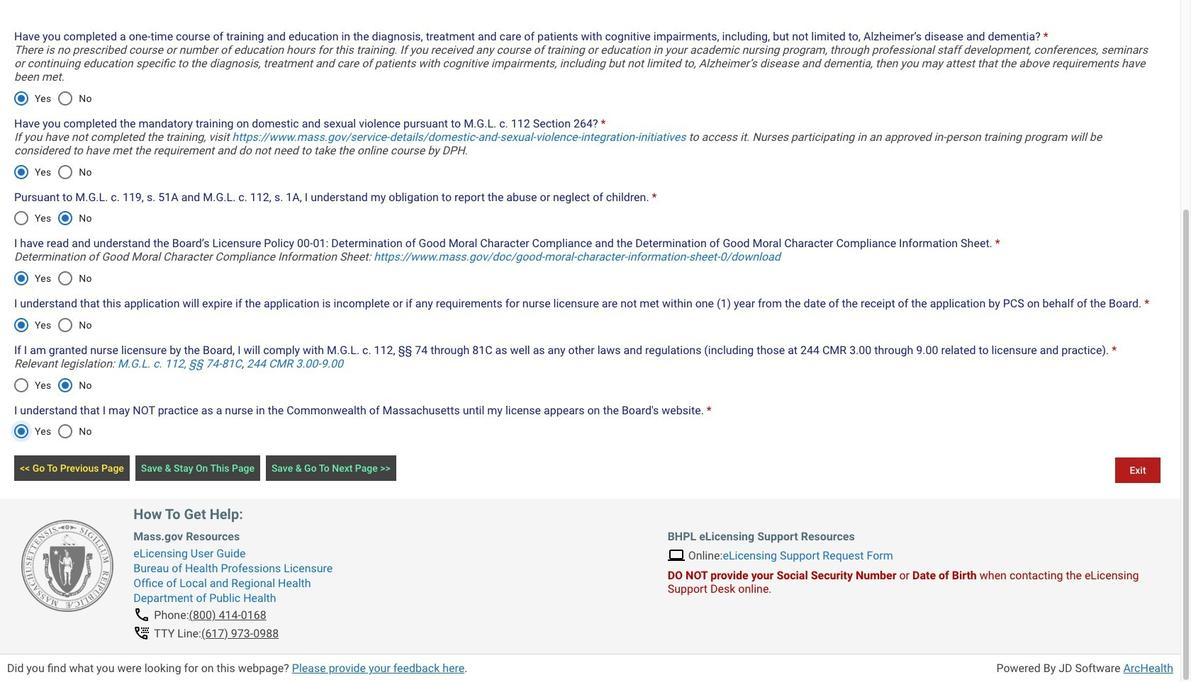 Task type: locate. For each thing, give the bounding box(es) containing it.
option group
[[6, 81, 99, 115], [6, 155, 99, 189], [6, 202, 99, 236], [6, 262, 99, 296], [6, 308, 99, 342], [6, 368, 99, 402], [6, 415, 99, 449]]

6 option group from the top
[[6, 368, 99, 402]]

massachusetts state seal image
[[21, 521, 113, 613]]



Task type: describe. For each thing, give the bounding box(es) containing it.
4 option group from the top
[[6, 262, 99, 296]]

3 option group from the top
[[6, 202, 99, 236]]

7 option group from the top
[[6, 415, 99, 449]]

5 option group from the top
[[6, 308, 99, 342]]

1 option group from the top
[[6, 81, 99, 115]]

2 option group from the top
[[6, 155, 99, 189]]



